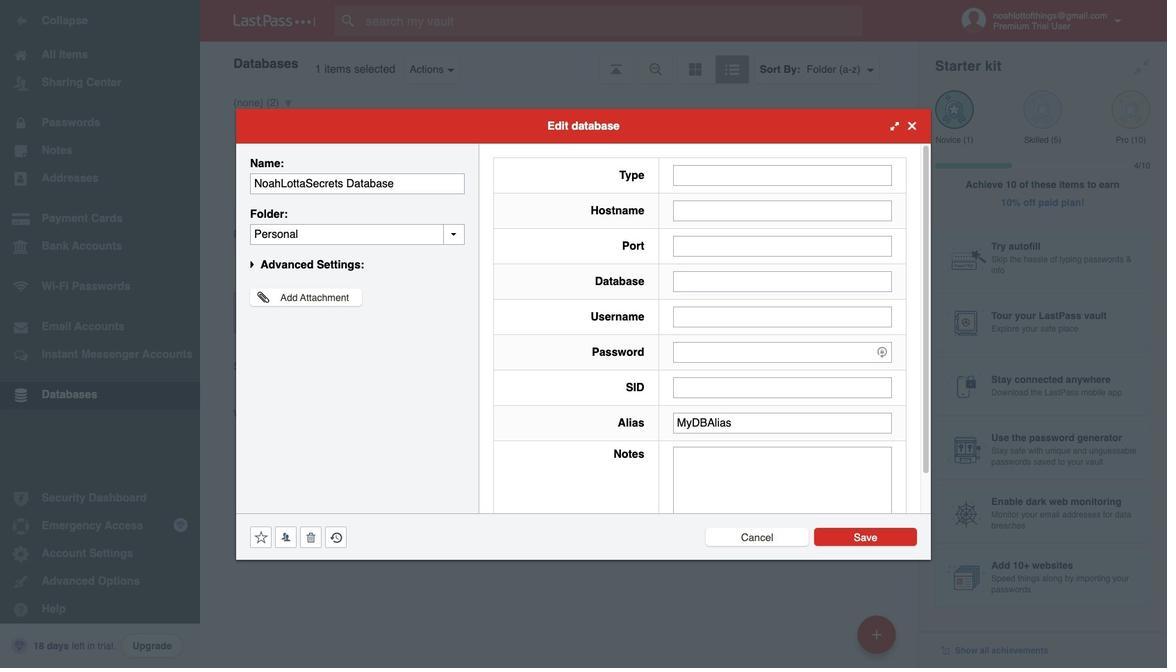Task type: describe. For each thing, give the bounding box(es) containing it.
lastpass image
[[233, 15, 315, 27]]

new item image
[[872, 630, 882, 640]]

main navigation navigation
[[0, 0, 200, 669]]

vault options navigation
[[200, 42, 918, 83]]

new item navigation
[[852, 612, 904, 669]]

search my vault text field
[[335, 6, 890, 36]]



Task type: vqa. For each thing, say whether or not it's contained in the screenshot.
New item element
no



Task type: locate. For each thing, give the bounding box(es) containing it.
Search search field
[[335, 6, 890, 36]]

None text field
[[673, 165, 892, 186], [250, 173, 465, 194], [673, 236, 892, 257], [673, 271, 892, 292], [673, 413, 892, 434], [673, 165, 892, 186], [250, 173, 465, 194], [673, 236, 892, 257], [673, 271, 892, 292], [673, 413, 892, 434]]

None password field
[[673, 342, 892, 363]]

None text field
[[673, 200, 892, 221], [250, 224, 465, 245], [673, 307, 892, 328], [673, 378, 892, 398], [673, 447, 892, 533], [673, 200, 892, 221], [250, 224, 465, 245], [673, 307, 892, 328], [673, 378, 892, 398], [673, 447, 892, 533]]

dialog
[[236, 109, 931, 560]]



